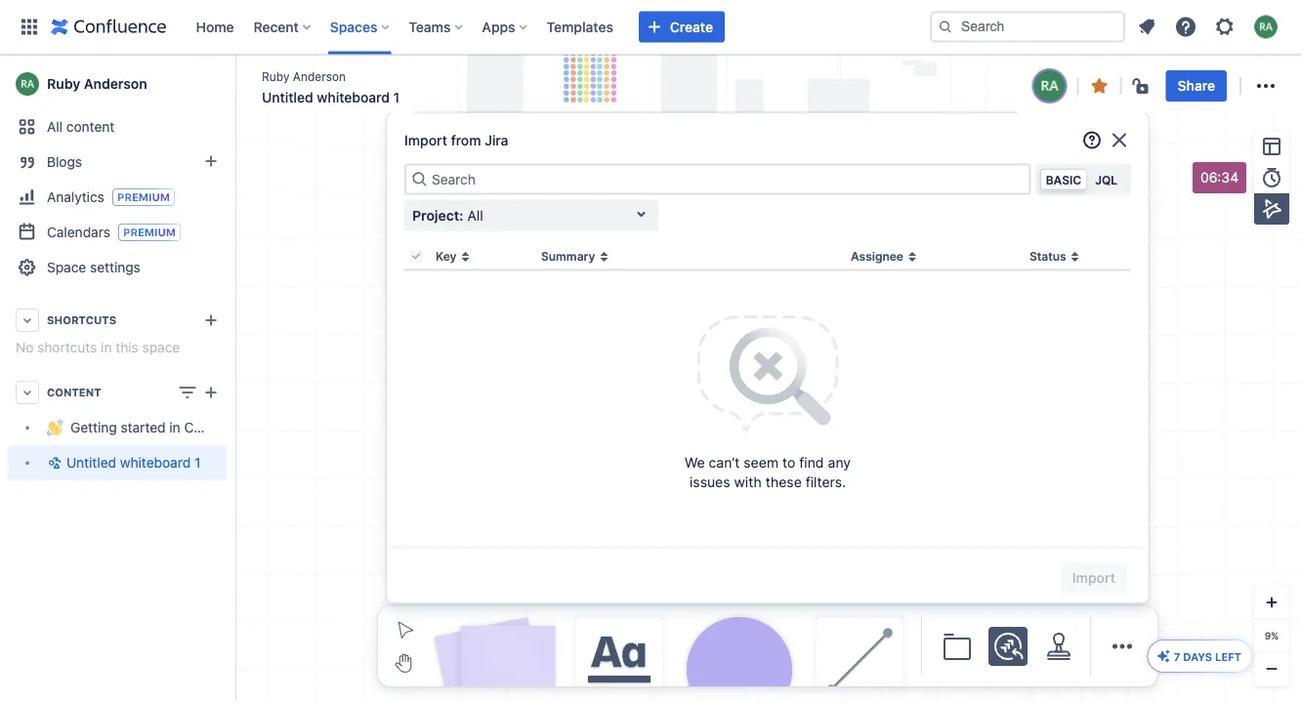 Task type: vqa. For each thing, say whether or not it's contained in the screenshot.
bottom the Calendar
no



Task type: locate. For each thing, give the bounding box(es) containing it.
in right started at the bottom left of the page
[[169, 419, 180, 436]]

7
[[1174, 651, 1180, 663]]

1 vertical spatial untitled
[[66, 455, 116, 471]]

premium image for analytics
[[112, 189, 175, 206]]

content button
[[8, 375, 227, 410]]

banner
[[0, 0, 1301, 55]]

1 horizontal spatial untitled
[[262, 89, 313, 105]]

home
[[196, 19, 234, 35]]

0 vertical spatial premium image
[[112, 189, 175, 206]]

settings
[[90, 259, 141, 275]]

ruby anderson image
[[1034, 70, 1065, 102]]

notification icon image
[[1135, 15, 1158, 39]]

your profile and preferences image
[[1254, 15, 1278, 39]]

change view image
[[176, 381, 199, 404]]

collapse sidebar image
[[213, 64, 256, 104]]

0 horizontal spatial whiteboard
[[120, 455, 191, 471]]

create content image
[[199, 381, 223, 404]]

untitled right collapse sidebar image
[[262, 89, 313, 105]]

ruby inside ruby anderson untitled whiteboard 1
[[262, 69, 290, 83]]

tree inside space element
[[8, 410, 256, 481]]

anderson for ruby anderson
[[84, 76, 147, 92]]

untitled down getting
[[66, 455, 116, 471]]

1 down spaces popup button on the left of the page
[[393, 89, 400, 105]]

0 vertical spatial whiteboard
[[317, 89, 390, 105]]

anderson inside ruby anderson untitled whiteboard 1
[[293, 69, 346, 83]]

content
[[47, 386, 101, 399]]

1 horizontal spatial 1
[[393, 89, 400, 105]]

anderson
[[293, 69, 346, 83], [84, 76, 147, 92]]

in inside getting started in confluence link
[[169, 419, 180, 436]]

1 horizontal spatial ruby
[[262, 69, 290, 83]]

ruby inside space element
[[47, 76, 80, 92]]

ruby anderson
[[47, 76, 147, 92]]

1 down confluence on the bottom of the page
[[194, 455, 201, 471]]

whiteboard inside ruby anderson untitled whiteboard 1
[[317, 89, 390, 105]]

0 horizontal spatial untitled
[[66, 455, 116, 471]]

tree containing getting started in confluence
[[8, 410, 256, 481]]

ruby up all
[[47, 76, 80, 92]]

1 horizontal spatial in
[[169, 419, 180, 436]]

whiteboard down 'spaces' at the top
[[317, 89, 390, 105]]

spaces button
[[324, 11, 397, 42]]

no
[[16, 339, 34, 356]]

0 vertical spatial 1
[[393, 89, 400, 105]]

untitled inside ruby anderson untitled whiteboard 1
[[262, 89, 313, 105]]

0 horizontal spatial ruby
[[47, 76, 80, 92]]

space settings
[[47, 259, 141, 275]]

1 vertical spatial premium image
[[118, 224, 181, 241]]

anderson up all content link
[[84, 76, 147, 92]]

ruby for ruby anderson untitled whiteboard 1
[[262, 69, 290, 83]]

1 inside space element
[[194, 455, 201, 471]]

ruby right collapse sidebar image
[[262, 69, 290, 83]]

premium image
[[112, 189, 175, 206], [118, 224, 181, 241]]

ruby for ruby anderson
[[47, 76, 80, 92]]

create button
[[639, 11, 725, 42]]

help icon image
[[1174, 15, 1198, 39]]

0 horizontal spatial 1
[[194, 455, 201, 471]]

more actions image
[[1254, 74, 1278, 98]]

untitled whiteboard 1 link
[[8, 445, 227, 481]]

tree
[[8, 410, 256, 481]]

anderson down 'spaces' at the top
[[293, 69, 346, 83]]

share button
[[1166, 70, 1227, 102]]

no shortcuts in this space
[[16, 339, 180, 356]]

getting started in confluence link
[[8, 410, 256, 445]]

ruby
[[262, 69, 290, 83], [47, 76, 80, 92]]

1 horizontal spatial whiteboard
[[317, 89, 390, 105]]

in for started
[[169, 419, 180, 436]]

premium image inside 'calendars' link
[[118, 224, 181, 241]]

premium image up space settings link
[[118, 224, 181, 241]]

1 vertical spatial whiteboard
[[120, 455, 191, 471]]

0 vertical spatial in
[[101, 339, 112, 356]]

create
[[670, 19, 713, 35]]

teams
[[409, 19, 451, 35]]

ruby anderson link up all content link
[[8, 64, 227, 104]]

appswitcher icon image
[[18, 15, 41, 39]]

whiteboard
[[317, 89, 390, 105], [120, 455, 191, 471]]

analytics
[[47, 189, 104, 205]]

create a blog image
[[199, 149, 223, 173]]

premium image down the "blogs" "link"
[[112, 189, 175, 206]]

untitled
[[262, 89, 313, 105], [66, 455, 116, 471]]

in
[[101, 339, 112, 356], [169, 419, 180, 436]]

global element
[[12, 0, 926, 54]]

days
[[1183, 651, 1212, 663]]

calendars
[[47, 224, 110, 240]]

no restrictions image
[[1131, 74, 1154, 98]]

1 inside ruby anderson untitled whiteboard 1
[[393, 89, 400, 105]]

anderson inside space element
[[84, 76, 147, 92]]

blogs
[[47, 154, 82, 170]]

space
[[47, 259, 86, 275]]

banner containing home
[[0, 0, 1301, 55]]

1
[[393, 89, 400, 105], [194, 455, 201, 471]]

in left this
[[101, 339, 112, 356]]

templates link
[[541, 11, 619, 42]]

0 vertical spatial untitled
[[262, 89, 313, 105]]

content
[[66, 119, 115, 135]]

1 vertical spatial in
[[169, 419, 180, 436]]

ruby anderson link down recent popup button
[[262, 68, 346, 85]]

shortcuts
[[47, 314, 116, 327]]

1 horizontal spatial anderson
[[293, 69, 346, 83]]

ruby anderson link
[[8, 64, 227, 104], [262, 68, 346, 85]]

0 horizontal spatial anderson
[[84, 76, 147, 92]]

shortcuts button
[[8, 303, 227, 338]]

whiteboard down getting started in confluence
[[120, 455, 191, 471]]

all
[[47, 119, 63, 135]]

confluence image
[[51, 15, 167, 39], [51, 15, 167, 39]]

premium image inside "analytics" link
[[112, 189, 175, 206]]

1 vertical spatial 1
[[194, 455, 201, 471]]

getting
[[70, 419, 117, 436]]

in for shortcuts
[[101, 339, 112, 356]]

0 horizontal spatial in
[[101, 339, 112, 356]]



Task type: describe. For each thing, give the bounding box(es) containing it.
recent
[[254, 19, 299, 35]]

add shortcut image
[[199, 309, 223, 332]]

recent button
[[248, 11, 318, 42]]

anderson for ruby anderson untitled whiteboard 1
[[293, 69, 346, 83]]

7 days left
[[1174, 651, 1241, 663]]

blogs link
[[8, 145, 227, 180]]

search image
[[938, 19, 953, 35]]

ruby anderson untitled whiteboard 1
[[262, 69, 400, 105]]

0 horizontal spatial ruby anderson link
[[8, 64, 227, 104]]

started
[[121, 419, 166, 436]]

teams button
[[403, 11, 470, 42]]

apps button
[[476, 11, 535, 42]]

confluence
[[184, 419, 256, 436]]

this
[[116, 339, 138, 356]]

space
[[142, 339, 180, 356]]

untitled whiteboard 1
[[66, 455, 201, 471]]

calendars link
[[8, 215, 227, 250]]

left
[[1215, 651, 1241, 663]]

premium icon image
[[1156, 649, 1172, 664]]

space element
[[0, 55, 256, 702]]

analytics link
[[8, 180, 227, 215]]

apps
[[482, 19, 515, 35]]

home link
[[190, 11, 240, 42]]

shortcuts
[[37, 339, 97, 356]]

7 days left button
[[1148, 641, 1251, 672]]

1 horizontal spatial ruby anderson link
[[262, 68, 346, 85]]

untitled inside space element
[[66, 455, 116, 471]]

all content
[[47, 119, 115, 135]]

spaces
[[330, 19, 377, 35]]

getting started in confluence
[[70, 419, 256, 436]]

whiteboard inside untitled whiteboard 1 link
[[120, 455, 191, 471]]

share
[[1178, 78, 1215, 94]]

templates
[[547, 19, 613, 35]]

space settings link
[[8, 250, 227, 285]]

settings icon image
[[1213, 15, 1237, 39]]

unstar image
[[1088, 74, 1111, 98]]

Search field
[[930, 11, 1125, 42]]

premium image for calendars
[[118, 224, 181, 241]]

all content link
[[8, 109, 227, 145]]



